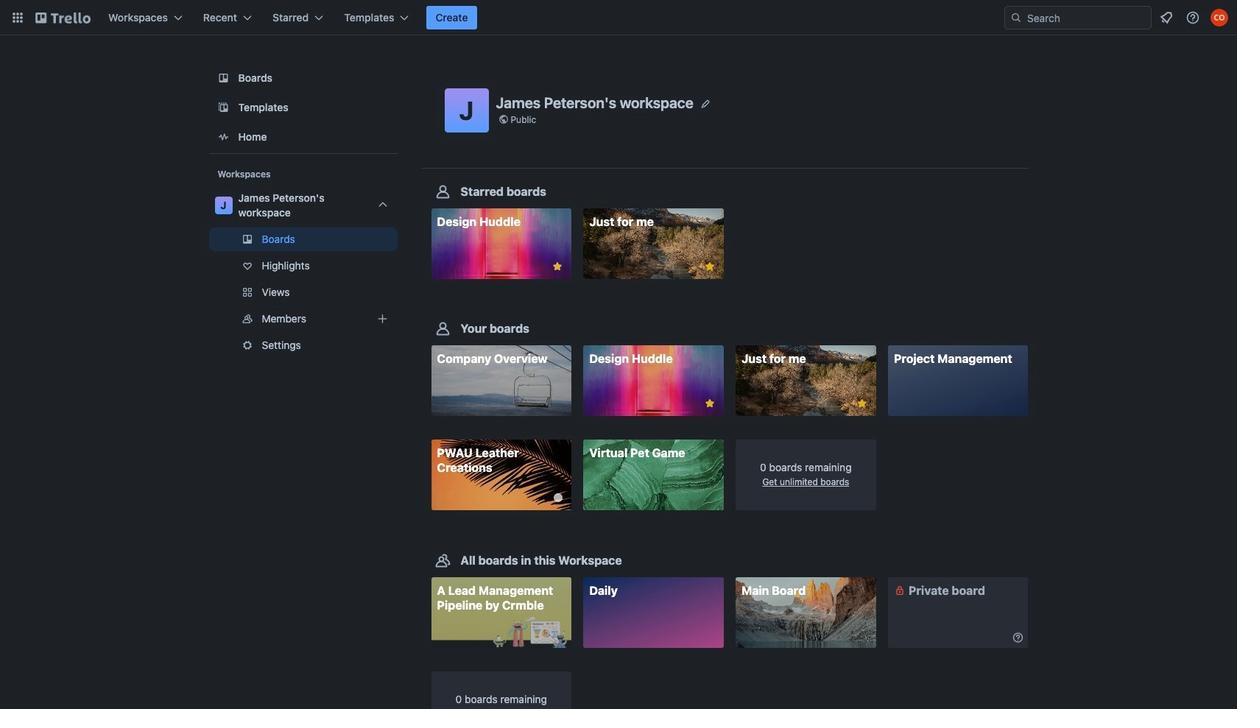 Task type: vqa. For each thing, say whether or not it's contained in the screenshot.
Click to unstar this board. It will be removed from your starred list. icon
yes



Task type: describe. For each thing, give the bounding box(es) containing it.
0 horizontal spatial sm image
[[893, 583, 907, 598]]

2 click to unstar this board. it will be removed from your starred list. image from the top
[[703, 397, 717, 410]]

there is new activity on this board. image
[[554, 494, 563, 503]]

open information menu image
[[1186, 10, 1201, 25]]

template board image
[[215, 99, 232, 116]]

1 horizontal spatial click to unstar this board. it will be removed from your starred list. image
[[856, 397, 869, 410]]

1 click to unstar this board. it will be removed from your starred list. image from the top
[[703, 260, 717, 273]]

Search field
[[1022, 7, 1151, 28]]

add image
[[374, 310, 392, 328]]

back to home image
[[35, 6, 91, 29]]



Task type: locate. For each thing, give the bounding box(es) containing it.
1 vertical spatial sm image
[[1011, 630, 1026, 645]]

0 vertical spatial sm image
[[893, 583, 907, 598]]

0 notifications image
[[1158, 9, 1176, 27]]

1 vertical spatial click to unstar this board. it will be removed from your starred list. image
[[856, 397, 869, 410]]

0 vertical spatial click to unstar this board. it will be removed from your starred list. image
[[703, 260, 717, 273]]

click to unstar this board. it will be removed from your starred list. image
[[703, 260, 717, 273], [703, 397, 717, 410]]

home image
[[215, 128, 232, 146]]

sm image
[[893, 583, 907, 598], [1011, 630, 1026, 645]]

search image
[[1011, 12, 1022, 24]]

1 horizontal spatial sm image
[[1011, 630, 1026, 645]]

0 vertical spatial click to unstar this board. it will be removed from your starred list. image
[[551, 260, 564, 273]]

board image
[[215, 69, 232, 87]]

primary element
[[0, 0, 1237, 35]]

0 horizontal spatial click to unstar this board. it will be removed from your starred list. image
[[551, 260, 564, 273]]

christina overa (christinaovera) image
[[1211, 9, 1229, 27]]

click to unstar this board. it will be removed from your starred list. image
[[551, 260, 564, 273], [856, 397, 869, 410]]

1 vertical spatial click to unstar this board. it will be removed from your starred list. image
[[703, 397, 717, 410]]



